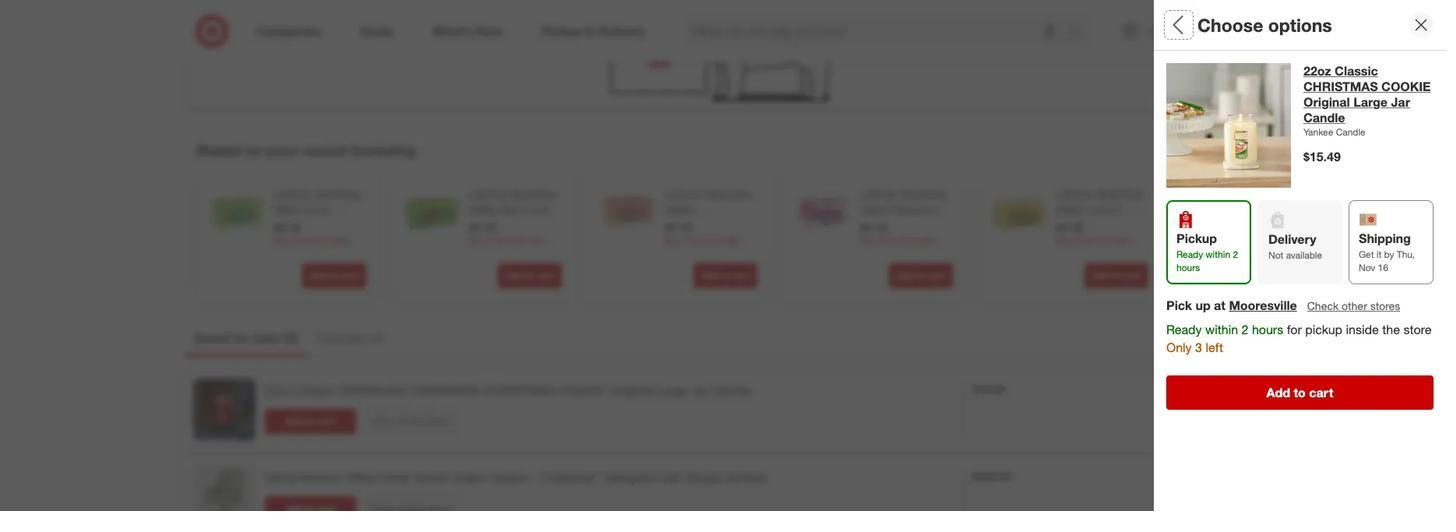 Task type: vqa. For each thing, say whether or not it's contained in the screenshot.
2 within the Ready within 2 hours for pickup inside the store Only 3 left
yes



Task type: locate. For each thing, give the bounding box(es) containing it.
22oz inside list item
[[265, 383, 292, 398]]

lacroix up passionfruit
[[861, 187, 898, 201]]

to down the ready within 2 hours for pickup inside the store only 3 left
[[1294, 385, 1306, 401]]

0 horizontal spatial 2
[[1234, 249, 1239, 260]]

sparkling for 22oz classic sparkling cinammon christmas cookie original large jar candle link in the list item
[[339, 383, 408, 398]]

0 vertical spatial cinammon
[[1304, 94, 1376, 110]]

original inside 22oz classic christmas cookie original large jar candle
[[1357, 300, 1404, 315]]

it
[[1377, 249, 1382, 260]]

22oz classic sparkling cinammon christmas cookie original large jar candle image
[[1167, 63, 1292, 188], [193, 379, 256, 441]]

ready inside the ready within 2 hours for pickup inside the store only 3 left
[[1167, 322, 1202, 338]]

lacroix sparkling water lime - 8pk/12 fl oz cans image
[[210, 186, 264, 241], [210, 186, 264, 241]]

pickup
[[1177, 231, 1218, 246]]

( right the "later"
[[284, 331, 288, 346]]

2 22oz classic christmas cookie original large jar candle image from the top
[[1167, 263, 1292, 388]]

3 right the "later"
[[288, 331, 295, 346]]

lacroix up pamplemousse
[[665, 187, 703, 201]]

lacroix inside "lacroix sparkling water lime - 8pk/12 fl oz cans"
[[274, 187, 311, 201]]

sparkling inside the lacroix sparkling water hi-biscus - 8pk/12 fl oz cans
[[1293, 187, 1339, 201]]

christmas
[[1304, 79, 1379, 94], [1304, 110, 1379, 126], [1304, 282, 1379, 298], [484, 383, 556, 398]]

cookie inside "22oz classic christmas cookie original large jar candle yankee candle"
[[1382, 79, 1432, 94]]

christmas inside 22oz classic christmas cookie original large jar candle
[[1304, 282, 1379, 298]]

classic inside list item
[[295, 383, 336, 398]]

0 vertical spatial 22oz classic sparkling cinammon christmas cookie original large jar candle image
[[1167, 63, 1292, 188]]

original
[[1304, 94, 1351, 110], [1357, 126, 1404, 141], [1357, 300, 1404, 315], [610, 383, 653, 398]]

fl down the key
[[506, 218, 512, 232]]

22oz classic sparkling cinammon christmas cookie original large jar candle list item
[[184, 370, 1263, 451]]

- inside lacroix sparkling water passionfruit - 8pk/12 fl oz cans
[[861, 218, 865, 232]]

sparkling inside lacroix sparkling water pamplemousse (grapefruit) - 8pk/12 fl oz cans
[[706, 187, 752, 201]]

items inside dialog
[[1278, 14, 1325, 36]]

classic inside 22oz classic christmas cookie original large jar candle
[[1335, 264, 1379, 280]]

santa monica office chair nocto green cream - threshold™ designed with studio mcgee
[[265, 470, 767, 486]]

) right favorites
[[381, 331, 384, 346]]

lacroix inside lacroix sparkling water lemon - 8pk/12 fl oz cans
[[1056, 187, 1094, 201]]

cart up favorites ( 4 ) at the bottom of page
[[341, 270, 359, 282]]

4 $4.19 from the left
[[861, 221, 887, 234]]

lacroix up hi- on the right of the page
[[1252, 187, 1290, 201]]

0 horizontal spatial 22oz classic sparkling cinammon christmas cookie original large jar candle link
[[265, 382, 751, 400]]

classic inside "22oz classic christmas cookie original large jar candle yankee candle"
[[1335, 63, 1379, 79]]

1 horizontal spatial sparkling
[[1304, 79, 1376, 94]]

1 horizontal spatial cinammon
[[1304, 94, 1376, 110]]

large inside "22oz classic christmas cookie original large jar candle yankee candle"
[[1354, 94, 1388, 110]]

classic for 22oz classic sparkling cinammon christmas cookie original large jar candle link in the list item
[[295, 383, 336, 398]]

0 horizontal spatial cinammon
[[411, 383, 481, 398]]

empty cart bullseye image
[[606, 0, 841, 108]]

fl down (grapefruit)
[[702, 250, 708, 263]]

0 horizontal spatial similar
[[397, 415, 424, 427]]

biscus
[[1298, 203, 1331, 216]]

add to cart button
[[302, 264, 366, 289], [498, 264, 562, 289], [693, 264, 758, 289], [889, 264, 953, 289], [1085, 264, 1149, 289], [1167, 376, 1434, 410], [265, 409, 356, 434]]

0 horizontal spatial 22oz classic sparkling cinammon christmas cookie original large jar candle
[[265, 383, 751, 398]]

0 vertical spatial $15.49
[[1304, 149, 1341, 165]]

for
[[1287, 322, 1302, 338], [234, 331, 250, 346]]

0 horizontal spatial 22oz classic sparkling cinammon christmas cookie original large jar candle image
[[193, 379, 256, 441]]

0 vertical spatial sparkling
[[1304, 79, 1376, 94]]

cans inside lacroix sparkling water key lime - 8pk/12 fl oz cans
[[529, 218, 554, 232]]

check other stores
[[1308, 300, 1401, 313]]

ready inside pickup ready within 2 hours
[[1177, 249, 1204, 260]]

1 horizontal spatial 22oz classic sparkling cinammon christmas cookie original large jar candle
[[1304, 63, 1406, 157]]

fl down hi- on the right of the page
[[1289, 218, 1295, 232]]

5 $4.19 from the left
[[1056, 221, 1083, 234]]

designed
[[605, 470, 657, 486]]

8pk/12 down lemon
[[1056, 218, 1090, 232]]

to down lacroix sparkling water key lime - 8pk/12 fl oz cans
[[525, 270, 534, 282]]

cart for lacroix sparkling water pamplemousse (grapefruit) - 8pk/12 fl oz cans
[[732, 270, 751, 282]]

to down lacroix sparkling water pamplemousse (grapefruit) - 8pk/12 fl oz cans link
[[721, 270, 730, 282]]

cart down the ready within 2 hours for pickup inside the store only 3 left
[[1310, 385, 1334, 401]]

3 water from the left
[[665, 203, 693, 216]]

items right choose
[[1278, 14, 1325, 36]]

search
[[1061, 25, 1098, 40]]

water left lemon
[[1056, 203, 1085, 216]]

1 horizontal spatial 2
[[1242, 322, 1249, 338]]

shop similar items inside dialog
[[1167, 14, 1325, 36]]

lacroix sparkling water lemon - 8pk/12 fl oz cans image
[[992, 186, 1047, 241], [992, 186, 1047, 241]]

shop inside dialog
[[1167, 14, 1211, 36]]

lacroix for pamplemousse
[[665, 187, 703, 201]]

add to cart button down lacroix sparkling water key lime - 8pk/12 fl oz cans
[[498, 264, 562, 289]]

oz
[[319, 218, 331, 232], [515, 218, 526, 232], [913, 218, 925, 232], [1102, 218, 1113, 232], [1298, 218, 1309, 232], [711, 250, 722, 263]]

large
[[1354, 94, 1388, 110], [1304, 141, 1338, 157], [1304, 318, 1338, 333], [656, 383, 688, 398]]

cart down lacroix sparkling water passionfruit - 8pk/12 fl oz cans
[[928, 270, 946, 282]]

lacroix sparkling water hi-biscus - 8pk/12 fl oz cans link
[[1252, 186, 1342, 232]]

- inside lacroix sparkling water pamplemousse (grapefruit) - 8pk/12 fl oz cans
[[723, 234, 727, 247]]

fl inside lacroix sparkling water pamplemousse (grapefruit) - 8pk/12 fl oz cans
[[702, 250, 708, 263]]

22oz for 22oz classic sparkling cinammon christmas cookie original large jar candle link in the list item
[[265, 383, 292, 398]]

lacroix for key
[[469, 187, 507, 201]]

lacroix inside lacroix sparkling water passionfruit - 8pk/12 fl oz cans
[[861, 187, 898, 201]]

$15.49 down check
[[1304, 326, 1337, 340]]

by
[[1385, 249, 1395, 260]]

items up nocto on the left bottom of the page
[[427, 415, 450, 427]]

shop similar items dialog
[[1154, 0, 1447, 511]]

add for lacroix sparkling water pamplemousse (grapefruit) - 8pk/12 fl oz cans
[[701, 270, 718, 282]]

22oz classic christmas cookie original large jar candle image inside choose options dialog
[[1167, 63, 1292, 188]]

threshold™
[[539, 470, 601, 486]]

cans inside lacroix sparkling water lemon - 8pk/12 fl oz cans
[[1116, 218, 1141, 232]]

add down lacroix sparkling water lemon - 8pk/12 fl oz cans
[[1092, 270, 1110, 282]]

cans inside lacroix sparkling water passionfruit - 8pk/12 fl oz cans
[[861, 234, 886, 247]]

oz down recent
[[319, 218, 331, 232]]

22oz classic christmas cookie original large jar candle link
[[1304, 63, 1434, 126], [1304, 263, 1423, 333]]

inside
[[1347, 322, 1380, 338]]

to down lacroix sparkling water passionfruit - 8pk/12 fl oz cans
[[917, 270, 925, 282]]

lacroix inside lacroix sparkling water key lime - 8pk/12 fl oz cans
[[469, 187, 507, 201]]

add to cart button up favorites
[[302, 264, 366, 289]]

sparkling up passionfruit
[[901, 187, 947, 201]]

water left the key
[[469, 203, 498, 216]]

2 ( from the left
[[371, 331, 374, 346]]

add to cart button for lacroix sparkling water key lime - 8pk/12 fl oz cans
[[498, 264, 562, 289]]

0 vertical spatial 22oz classic sparkling cinammon christmas cookie original large jar candle link
[[1304, 63, 1423, 157]]

lacroix for lime
[[274, 187, 311, 201]]

0 horizontal spatial (
[[284, 331, 288, 346]]

lacroix inside lacroix sparkling water pamplemousse (grapefruit) - 8pk/12 fl oz cans
[[665, 187, 703, 201]]

2 left not in the right of the page
[[1234, 249, 1239, 260]]

2 lacroix from the left
[[469, 187, 507, 201]]

cart for lacroix sparkling water lime - 8pk/12 fl oz cans
[[341, 270, 359, 282]]

1 vertical spatial cinammon
[[411, 383, 481, 398]]

0 horizontal spatial items
[[427, 415, 450, 427]]

22oz classic christmas cookie original large jar candle yankee candle
[[1304, 63, 1432, 138]]

add to cart for lacroix sparkling water passionfruit - 8pk/12 fl oz cans
[[896, 270, 946, 282]]

santa
[[265, 470, 297, 486]]

1 horizontal spatial lime
[[522, 203, 546, 216]]

for left the "later"
[[234, 331, 250, 346]]

3 sparkling from the left
[[706, 187, 752, 201]]

lemon
[[1088, 203, 1121, 216]]

2 $15.49 from the top
[[1304, 326, 1337, 340]]

22oz classic sparkling cinammon christmas cookie original large jar candle inside list item
[[265, 383, 751, 398]]

$15.49 down yankee
[[1304, 149, 1341, 165]]

6 sparkling from the left
[[1293, 187, 1339, 201]]

yankee
[[1304, 126, 1334, 138]]

1 horizontal spatial similar
[[1216, 14, 1273, 36]]

2 ) from the left
[[381, 331, 384, 346]]

1 horizontal spatial shop similar items
[[1167, 14, 1325, 36]]

lacroix up lemon
[[1056, 187, 1094, 201]]

1 vertical spatial shop similar items
[[373, 415, 450, 427]]

cans inside "lacroix sparkling water lime - 8pk/12 fl oz cans"
[[334, 218, 359, 232]]

sparkling up lemon
[[1097, 187, 1143, 201]]

add to cart up favorites
[[309, 270, 359, 282]]

lacroix sparkling water key lime - 8pk/12 fl oz cans image
[[405, 186, 460, 241], [405, 186, 460, 241]]

22oz inside "22oz classic christmas cookie original large jar candle yankee candle"
[[1304, 63, 1332, 79]]

8pk/12 down passionfruit
[[868, 218, 902, 232]]

oz down "biscus"
[[1298, 218, 1309, 232]]

shop
[[1167, 14, 1211, 36], [373, 415, 395, 427]]

cream
[[490, 470, 527, 486]]

2 22oz classic christmas cookie original large jar candle link from the top
[[1304, 263, 1423, 333]]

to up "monica"
[[306, 416, 315, 427]]

1 22oz classic christmas cookie original large jar candle link from the top
[[1304, 63, 1434, 126]]

delivery not available
[[1269, 232, 1323, 261]]

mooresville
[[1230, 298, 1298, 314]]

hours
[[1177, 262, 1201, 274], [1253, 322, 1284, 338]]

add down lacroix sparkling water key lime - 8pk/12 fl oz cans
[[505, 270, 523, 282]]

classic
[[1335, 63, 1379, 79], [1335, 63, 1379, 79], [1335, 264, 1379, 280], [295, 383, 336, 398]]

oz inside lacroix sparkling water lemon - 8pk/12 fl oz cans
[[1102, 218, 1113, 232]]

2 sparkling from the left
[[510, 187, 556, 201]]

add to cart button down lemon
[[1085, 264, 1149, 289]]

8pk/12 inside the lacroix sparkling water hi-biscus - 8pk/12 fl oz cans
[[1252, 218, 1286, 232]]

lime
[[305, 203, 329, 216], [522, 203, 546, 216]]

lacroix sparkling water lime - 8pk/12 fl oz cans link
[[274, 186, 363, 232]]

1 vertical spatial hours
[[1253, 322, 1284, 338]]

lacroix for passionfruit
[[861, 187, 898, 201]]

left
[[1206, 340, 1224, 356]]

1 sparkling from the left
[[314, 187, 360, 201]]

3 $4.19 from the left
[[665, 221, 692, 234]]

for inside the ready within 2 hours for pickup inside the store only 3 left
[[1287, 322, 1302, 338]]

within down pickup
[[1206, 249, 1231, 260]]

add down the ready within 2 hours for pickup inside the store only 3 left
[[1267, 385, 1291, 401]]

4 water from the left
[[861, 203, 889, 216]]

add to cart for lacroix sparkling water lemon - 8pk/12 fl oz cans
[[1092, 270, 1142, 282]]

22oz classic sparkling cinammon christmas cookie original large jar candle for right 22oz classic sparkling cinammon christmas cookie original large jar candle link
[[1304, 63, 1406, 157]]

water inside the lacroix sparkling water hi-biscus - 8pk/12 fl oz cans
[[1252, 203, 1280, 216]]

1 horizontal spatial shop
[[1167, 14, 1211, 36]]

8pk/12 down your
[[274, 218, 308, 232]]

1 vertical spatial 22oz classic christmas cookie original large jar candle link
[[1304, 263, 1423, 333]]

0 vertical spatial items
[[1278, 14, 1325, 36]]

2 within from the top
[[1206, 322, 1239, 338]]

christmas inside "22oz classic christmas cookie original large jar candle yankee candle"
[[1304, 79, 1379, 94]]

hours down pickup
[[1177, 262, 1201, 274]]

to for lacroix sparkling water lime - 8pk/12 fl oz cans
[[330, 270, 339, 282]]

1 horizontal spatial for
[[1287, 322, 1302, 338]]

22oz classic sparkling cinammon christmas cookie original large jar candle inside shop similar items dialog
[[1304, 63, 1406, 157]]

2 $4.19 from the left
[[469, 221, 496, 234]]

sparkling down recent
[[314, 187, 360, 201]]

water inside lacroix sparkling water passionfruit - 8pk/12 fl oz cans
[[861, 203, 889, 216]]

cinammon up yankee
[[1304, 94, 1376, 110]]

1 $15.49 from the top
[[1304, 149, 1341, 165]]

lacroix sparkling water lime - 8pk/12 fl oz cans
[[274, 187, 360, 232]]

0 horizontal spatial sparkling
[[339, 383, 408, 398]]

to down lemon
[[1112, 270, 1121, 282]]

cinammon up shop similar items button on the bottom left
[[411, 383, 481, 398]]

lacroix
[[274, 187, 311, 201], [469, 187, 507, 201], [665, 187, 703, 201], [861, 187, 898, 201], [1056, 187, 1094, 201], [1252, 187, 1290, 201]]

6 water from the left
[[1252, 203, 1280, 216]]

1 horizontal spatial (
[[371, 331, 374, 346]]

$15.49 inside choose options dialog
[[1304, 149, 1341, 165]]

(grapefruit)
[[665, 234, 720, 247]]

oz down the key
[[515, 218, 526, 232]]

classic for 22oz classic christmas cookie original large jar candle link within shop similar items dialog
[[1335, 264, 1379, 280]]

- inside list item
[[531, 470, 536, 486]]

1 vertical spatial within
[[1206, 322, 1239, 338]]

1 horizontal spatial )
[[381, 331, 384, 346]]

cookie inside 22oz classic sparkling cinammon christmas cookie original large jar candle list item
[[559, 383, 606, 398]]

studio
[[687, 470, 722, 486]]

22oz classic christmas cookie original large jar candle image for 22oz classic christmas cookie original large jar candle link inside the choose options dialog
[[1167, 63, 1292, 188]]

1 within from the top
[[1206, 249, 1231, 260]]

add to cart up "monica"
[[286, 416, 336, 427]]

0 vertical spatial 22oz classic christmas cookie original large jar candle image
[[1167, 63, 1292, 188]]

sparkling inside lacroix sparkling water key lime - 8pk/12 fl oz cans
[[510, 187, 556, 201]]

1 vertical spatial items
[[427, 415, 450, 427]]

add to cart down lacroix sparkling water passionfruit - 8pk/12 fl oz cans
[[896, 270, 946, 282]]

to for lacroix sparkling water key lime - 8pk/12 fl oz cans
[[525, 270, 534, 282]]

sparkling inside list item
[[339, 383, 408, 398]]

lacroix for hi-
[[1252, 187, 1290, 201]]

sparkling up the key
[[510, 187, 556, 201]]

1 water from the left
[[274, 203, 302, 216]]

2 inside the ready within 2 hours for pickup inside the store only 3 left
[[1242, 322, 1249, 338]]

lacroix sparkling water hi-biscus - 8pk/12 fl oz cans image
[[1188, 186, 1243, 241], [1188, 186, 1243, 241]]

sparkling up yankee
[[1304, 79, 1376, 94]]

sparkling for lime
[[314, 187, 360, 201]]

sparkling inside shop similar items dialog
[[1304, 79, 1376, 94]]

( right favorites
[[371, 331, 374, 346]]

cart for lacroix sparkling water passionfruit - 8pk/12 fl oz cans
[[928, 270, 946, 282]]

add to cart down lemon
[[1092, 270, 1142, 282]]

cart down "lacroix sparkling water lemon - 8pk/12 fl oz cans" link
[[1124, 270, 1142, 282]]

water for hi-
[[1252, 203, 1280, 216]]

1 vertical spatial ready
[[1167, 322, 1202, 338]]

ready down pickup
[[1177, 249, 1204, 260]]

water inside lacroix sparkling water lemon - 8pk/12 fl oz cans
[[1056, 203, 1085, 216]]

1 vertical spatial 22oz classic christmas cookie original large jar candle image
[[1167, 263, 1292, 388]]

ready
[[1177, 249, 1204, 260], [1167, 322, 1202, 338]]

key
[[501, 203, 519, 216]]

add to cart button down (grapefruit)
[[693, 264, 758, 289]]

cinammon
[[1304, 94, 1376, 110], [411, 383, 481, 398]]

22oz classic sparkling cinammon christmas cookie original large jar candle image for the santa monica office chair nocto green cream - threshold™ designed with studio mcgee list item
[[193, 379, 256, 441]]

2
[[1234, 249, 1239, 260], [1242, 322, 1249, 338]]

3 left left
[[1196, 340, 1203, 356]]

water down your
[[274, 203, 302, 216]]

22oz
[[1304, 63, 1332, 79], [1304, 63, 1332, 79], [1304, 264, 1332, 280], [265, 383, 292, 398]]

nov
[[1359, 262, 1376, 274]]

saved
[[194, 331, 230, 346]]

sparkling for pamplemousse
[[706, 187, 752, 201]]

add to cart button down lacroix sparkling water passionfruit - 8pk/12 fl oz cans
[[889, 264, 953, 289]]

hours down mooresville button at the bottom right
[[1253, 322, 1284, 338]]

0 vertical spatial 22oz classic sparkling cinammon christmas cookie original large jar candle
[[1304, 63, 1406, 157]]

$4.19 for pamplemousse
[[665, 221, 692, 234]]

1 horizontal spatial 3
[[1196, 340, 1203, 356]]

pamplemousse
[[665, 218, 740, 232]]

lime down recent
[[305, 203, 329, 216]]

0 vertical spatial 22oz classic christmas cookie original large jar candle link
[[1304, 63, 1434, 126]]

1 vertical spatial 2
[[1242, 322, 1249, 338]]

3 lacroix from the left
[[665, 187, 703, 201]]

jar inside "22oz classic christmas cookie original large jar candle yankee candle"
[[1392, 94, 1411, 110]]

2 water from the left
[[469, 203, 498, 216]]

-
[[332, 203, 336, 216], [549, 203, 553, 216], [1124, 203, 1129, 216], [1334, 203, 1338, 216], [861, 218, 865, 232], [723, 234, 727, 247], [531, 470, 536, 486]]

sparkling for hi-
[[1293, 187, 1339, 201]]

oz inside lacroix sparkling water passionfruit - 8pk/12 fl oz cans
[[913, 218, 925, 232]]

water left hi- on the right of the page
[[1252, 203, 1280, 216]]

similar
[[1216, 14, 1273, 36], [397, 415, 424, 427]]

0 vertical spatial 2
[[1234, 249, 1239, 260]]

oz down lemon
[[1102, 218, 1113, 232]]

6 $4.19 from the left
[[1252, 221, 1278, 234]]

0 vertical spatial within
[[1206, 249, 1231, 260]]

Search for a similar item search field
[[1168, 221, 1391, 250]]

water inside lacroix sparkling water key lime - 8pk/12 fl oz cans
[[469, 203, 498, 216]]

8pk/12 inside lacroix sparkling water key lime - 8pk/12 fl oz cans
[[469, 218, 503, 232]]

0 horizontal spatial shop similar items
[[373, 415, 450, 427]]

stores
[[1371, 300, 1401, 313]]

cinammon inside shop similar items dialog
[[1304, 94, 1376, 110]]

22oz classic sparkling cinammon christmas cookie original large jar candle
[[1304, 63, 1406, 157], [265, 383, 751, 398]]

(
[[284, 331, 288, 346], [371, 331, 374, 346]]

water up pamplemousse
[[665, 203, 693, 216]]

hours inside pickup ready within 2 hours
[[1177, 262, 1201, 274]]

sparkling up pamplemousse
[[706, 187, 752, 201]]

4 lacroix from the left
[[861, 187, 898, 201]]

mooresville button
[[1230, 297, 1298, 315]]

delivery
[[1269, 232, 1317, 247]]

add down "lacroix sparkling water lime - 8pk/12 fl oz cans"
[[309, 270, 327, 282]]

1 22oz classic christmas cookie original large jar candle image from the top
[[1167, 63, 1292, 188]]

8pk/12 down the key
[[469, 218, 503, 232]]

cinammon for 22oz classic sparkling cinammon christmas cookie original large jar candle link in the list item
[[411, 383, 481, 398]]

8pk/12 down (grapefruit)
[[665, 250, 699, 263]]

add up santa
[[286, 416, 303, 427]]

cookie inside 22oz classic christmas cookie original large jar candle
[[1304, 300, 1354, 315]]

pickup
[[1306, 322, 1343, 338]]

1 vertical spatial similar
[[397, 415, 424, 427]]

to up favorites
[[330, 270, 339, 282]]

22oz classic christmas cookie original large jar candle image
[[1167, 63, 1292, 188], [1167, 263, 1292, 388]]

lacroix inside the lacroix sparkling water hi-biscus - 8pk/12 fl oz cans
[[1252, 187, 1290, 201]]

1 horizontal spatial items
[[1278, 14, 1325, 36]]

lacroix down your
[[274, 187, 311, 201]]

water
[[274, 203, 302, 216], [469, 203, 498, 216], [665, 203, 693, 216], [861, 203, 889, 216], [1056, 203, 1085, 216], [1252, 203, 1280, 216]]

) right the "later"
[[295, 331, 298, 346]]

sparkling up shop similar items button on the bottom left
[[339, 383, 408, 398]]

1 lime from the left
[[305, 203, 329, 216]]

1 horizontal spatial 22oz classic sparkling cinammon christmas cookie original large jar candle image
[[1167, 63, 1292, 188]]

sparkling
[[1304, 79, 1376, 94], [339, 383, 408, 398]]

$4.19 for key
[[469, 221, 496, 234]]

- inside lacroix sparkling water key lime - 8pk/12 fl oz cans
[[549, 203, 553, 216]]

0 horizontal spatial lime
[[305, 203, 329, 216]]

0 horizontal spatial shop
[[373, 415, 395, 427]]

sparkling for right 22oz classic sparkling cinammon christmas cookie original large jar candle link
[[1304, 79, 1376, 94]]

0 vertical spatial shop similar items
[[1167, 14, 1325, 36]]

santa monica office chair nocto green cream - threshold&#8482; designed with studio mcgee image
[[193, 466, 256, 511]]

with
[[660, 470, 683, 486]]

8pk/12
[[274, 218, 308, 232], [469, 218, 503, 232], [868, 218, 902, 232], [1056, 218, 1090, 232], [1252, 218, 1286, 232], [665, 250, 699, 263]]

within inside the ready within 2 hours for pickup inside the store only 3 left
[[1206, 322, 1239, 338]]

cart down lacroix sparkling water pamplemousse (grapefruit) - 8pk/12 fl oz cans link
[[732, 270, 751, 282]]

4 sparkling from the left
[[901, 187, 947, 201]]

sparkling inside lacroix sparkling water passionfruit - 8pk/12 fl oz cans
[[901, 187, 947, 201]]

sparkling inside lacroix sparkling water lemon - 8pk/12 fl oz cans
[[1097, 187, 1143, 201]]

oz down (grapefruit)
[[711, 250, 722, 263]]

add
[[309, 270, 327, 282], [505, 270, 523, 282], [701, 270, 718, 282], [896, 270, 914, 282], [1092, 270, 1110, 282], [1267, 385, 1291, 401], [286, 416, 303, 427]]

your
[[267, 141, 298, 159]]

fl down 'based on your recent browsing'
[[311, 218, 316, 232]]

water left passionfruit
[[861, 203, 889, 216]]

ready up only
[[1167, 322, 1202, 338]]

1 vertical spatial 22oz classic sparkling cinammon christmas cookie original large jar candle image
[[193, 379, 256, 441]]

add to cart down the ready within 2 hours for pickup inside the store only 3 left
[[1267, 385, 1334, 401]]

5 sparkling from the left
[[1097, 187, 1143, 201]]

lacroix up the key
[[469, 187, 507, 201]]

add to cart down lacroix sparkling water key lime - 8pk/12 fl oz cans
[[505, 270, 555, 282]]

2 lime from the left
[[522, 203, 546, 216]]

oz down passionfruit
[[913, 218, 925, 232]]

1 lacroix from the left
[[274, 187, 311, 201]]

fl down passionfruit
[[905, 218, 910, 232]]

jar inside 22oz classic christmas cookie original large jar candle
[[1342, 318, 1361, 333]]

0 vertical spatial similar
[[1216, 14, 1273, 36]]

cart down 'lacroix sparkling water key lime - 8pk/12 fl oz cans' link
[[537, 270, 555, 282]]

8pk/12 down hi- on the right of the page
[[1252, 218, 1286, 232]]

0 vertical spatial ready
[[1177, 249, 1204, 260]]

5 lacroix from the left
[[1056, 187, 1094, 201]]

1 $4.19 from the left
[[274, 221, 300, 234]]

lime right the key
[[522, 203, 546, 216]]

cinammon inside list item
[[411, 383, 481, 398]]

add to cart for lacroix sparkling water lime - 8pk/12 fl oz cans
[[309, 270, 359, 282]]

sparkling up "biscus"
[[1293, 187, 1339, 201]]

saved for later ( 3 )
[[194, 331, 298, 346]]

for left pickup
[[1287, 322, 1302, 338]]

6 lacroix from the left
[[1252, 187, 1290, 201]]

cans inside the lacroix sparkling water hi-biscus - 8pk/12 fl oz cans
[[1312, 218, 1337, 232]]

fl inside "lacroix sparkling water lime - 8pk/12 fl oz cans"
[[311, 218, 316, 232]]

fl down lemon
[[1093, 218, 1099, 232]]

water inside lacroix sparkling water pamplemousse (grapefruit) - 8pk/12 fl oz cans
[[665, 203, 693, 216]]

0 horizontal spatial hours
[[1177, 262, 1201, 274]]

fl
[[311, 218, 316, 232], [506, 218, 512, 232], [905, 218, 910, 232], [1093, 218, 1099, 232], [1289, 218, 1295, 232], [702, 250, 708, 263]]

1 vertical spatial 22oz classic sparkling cinammon christmas cookie original large jar candle
[[265, 383, 751, 398]]

add to cart down (grapefruit)
[[701, 270, 751, 282]]

within up left
[[1206, 322, 1239, 338]]

shop similar items
[[1167, 14, 1325, 36], [373, 415, 450, 427]]

$15.49 inside shop similar items dialog
[[1304, 326, 1337, 340]]

1 vertical spatial sparkling
[[339, 383, 408, 398]]

0 horizontal spatial )
[[295, 331, 298, 346]]

add down (grapefruit)
[[701, 270, 718, 282]]

cans inside lacroix sparkling water pamplemousse (grapefruit) - 8pk/12 fl oz cans
[[725, 250, 750, 263]]

lacroix sparkling water pamplemousse (grapefruit) - 8pk/12 fl oz cans image
[[601, 186, 656, 241], [601, 186, 656, 241]]

sparkling inside "lacroix sparkling water lime - 8pk/12 fl oz cans"
[[314, 187, 360, 201]]

0 vertical spatial shop
[[1167, 14, 1211, 36]]

$16.89
[[973, 383, 1005, 396]]

jar
[[1392, 94, 1411, 110], [1342, 141, 1361, 157], [1342, 318, 1361, 333], [691, 383, 708, 398]]

options
[[1269, 14, 1333, 36]]

5 water from the left
[[1056, 203, 1085, 216]]

lacroix sparkling water passionfruit - 8pk/12 fl oz cans image
[[797, 186, 851, 241], [797, 186, 851, 241]]

1 horizontal spatial hours
[[1253, 322, 1284, 338]]

within
[[1206, 249, 1231, 260], [1206, 322, 1239, 338]]

candle
[[1304, 110, 1346, 126], [1337, 126, 1366, 138], [1364, 141, 1406, 157], [1364, 318, 1406, 333], [712, 383, 751, 398]]

2 down pick up at mooresville
[[1242, 322, 1249, 338]]

cart up "monica"
[[317, 416, 336, 427]]

1 vertical spatial 22oz classic sparkling cinammon christmas cookie original large jar candle link
[[265, 382, 751, 400]]

items
[[1278, 14, 1325, 36], [427, 415, 450, 427]]

0 vertical spatial hours
[[1177, 262, 1201, 274]]

santa monica office chair nocto green cream - threshold™ designed with studio mcgee list item
[[184, 457, 1263, 511]]

oz inside the lacroix sparkling water hi-biscus - 8pk/12 fl oz cans
[[1298, 218, 1309, 232]]

1 vertical spatial $15.49
[[1304, 326, 1337, 340]]

only
[[1167, 340, 1192, 356]]

choose options dialog
[[1154, 0, 1447, 511]]

1 vertical spatial shop
[[373, 415, 395, 427]]

22oz classic sparkling cinammon christmas cookie original large jar candle link
[[1304, 63, 1423, 157], [265, 382, 751, 400]]

add down lacroix sparkling water passionfruit - 8pk/12 fl oz cans
[[896, 270, 914, 282]]

monica
[[301, 470, 342, 486]]



Task type: describe. For each thing, give the bounding box(es) containing it.
recent
[[302, 141, 347, 159]]

office
[[345, 470, 378, 486]]

not
[[1269, 249, 1284, 261]]

sparkling for lemon
[[1097, 187, 1143, 201]]

lacroix sparkling water hi-biscus - 8pk/12 fl oz cans
[[1252, 187, 1339, 232]]

$15.49 for 22oz classic christmas cookie original large jar candle link within shop similar items dialog
[[1304, 326, 1337, 340]]

lacroix sparkling water pamplemousse (grapefruit) - 8pk/12 fl oz cans
[[665, 187, 752, 263]]

0 horizontal spatial 3
[[288, 331, 295, 346]]

add to cart inside 22oz classic sparkling cinammon christmas cookie original large jar candle list item
[[286, 416, 336, 427]]

sparkling for key
[[510, 187, 556, 201]]

available
[[1287, 249, 1323, 261]]

22oz for 22oz classic christmas cookie original large jar candle link within shop similar items dialog
[[1304, 264, 1332, 280]]

oz inside "lacroix sparkling water lime - 8pk/12 fl oz cans"
[[319, 218, 331, 232]]

pickup ready within 2 hours
[[1177, 231, 1239, 274]]

to for lacroix sparkling water passionfruit - 8pk/12 fl oz cans
[[917, 270, 925, 282]]

4
[[374, 331, 381, 346]]

classic for right 22oz classic sparkling cinammon christmas cookie original large jar candle link
[[1335, 63, 1379, 79]]

add to cart button down the ready within 2 hours for pickup inside the store only 3 left
[[1167, 376, 1434, 410]]

3 inside the ready within 2 hours for pickup inside the store only 3 left
[[1196, 340, 1203, 356]]

22oz classic christmas cookie original large jar candle
[[1304, 264, 1406, 333]]

oz inside lacroix sparkling water pamplemousse (grapefruit) - 8pk/12 fl oz cans
[[711, 250, 722, 263]]

hi-
[[1283, 203, 1298, 216]]

christmas inside list item
[[484, 383, 556, 398]]

$4.19 for lime
[[274, 221, 300, 234]]

8pk/12 inside lacroix sparkling water passionfruit - 8pk/12 fl oz cans
[[868, 218, 902, 232]]

add to cart for lacroix sparkling water key lime - 8pk/12 fl oz cans
[[505, 270, 555, 282]]

large inside 22oz classic christmas cookie original large jar candle
[[1304, 318, 1338, 333]]

22oz classic christmas cookie original large jar candle link inside shop similar items dialog
[[1304, 263, 1423, 333]]

passionfruit
[[892, 203, 949, 216]]

add inside choose options dialog
[[1267, 385, 1291, 401]]

add to cart button up "monica"
[[265, 409, 356, 434]]

candle inside 22oz classic christmas cookie original large jar candle
[[1364, 318, 1406, 333]]

thu,
[[1398, 249, 1415, 260]]

2 inside pickup ready within 2 hours
[[1234, 249, 1239, 260]]

other
[[1342, 300, 1368, 313]]

shop inside button
[[373, 415, 395, 427]]

1 horizontal spatial 22oz classic sparkling cinammon christmas cookie original large jar candle link
[[1304, 63, 1423, 157]]

to for lacroix sparkling water lemon - 8pk/12 fl oz cans
[[1112, 270, 1121, 282]]

nocto
[[415, 470, 449, 486]]

water for lime
[[274, 203, 302, 216]]

based
[[196, 141, 241, 159]]

add inside 22oz classic sparkling cinammon christmas cookie original large jar candle list item
[[286, 416, 303, 427]]

8pk/12 inside lacroix sparkling water lemon - 8pk/12 fl oz cans
[[1056, 218, 1090, 232]]

shop similar items inside button
[[373, 415, 450, 427]]

fl inside lacroix sparkling water key lime - 8pk/12 fl oz cans
[[506, 218, 512, 232]]

add to cart button for lacroix sparkling water lime - 8pk/12 fl oz cans
[[302, 264, 366, 289]]

lacroix sparkling water key lime - 8pk/12 fl oz cans
[[469, 187, 556, 232]]

original inside "22oz classic christmas cookie original large jar candle yankee candle"
[[1304, 94, 1351, 110]]

cinammon for right 22oz classic sparkling cinammon christmas cookie original large jar candle link
[[1304, 94, 1376, 110]]

pick up at mooresville
[[1167, 298, 1298, 314]]

later
[[254, 331, 280, 346]]

based on your recent browsing
[[196, 141, 416, 159]]

8pk/12 inside "lacroix sparkling water lime - 8pk/12 fl oz cans"
[[274, 218, 308, 232]]

up
[[1196, 298, 1211, 314]]

$15.49 for 22oz classic christmas cookie original large jar candle link inside the choose options dialog
[[1304, 149, 1341, 165]]

22oz classic sparkling cinammon christmas cookie original large jar candle image for shop similar items dialog at the right
[[1167, 63, 1292, 188]]

add for lacroix sparkling water passionfruit - 8pk/12 fl oz cans
[[896, 270, 914, 282]]

lacroix sparkling water passionfruit - 8pk/12 fl oz cans
[[861, 187, 949, 247]]

add to cart button for lacroix sparkling water pamplemousse (grapefruit) - 8pk/12 fl oz cans
[[693, 264, 758, 289]]

within inside pickup ready within 2 hours
[[1206, 249, 1231, 260]]

browsing
[[351, 141, 416, 159]]

the
[[1383, 322, 1401, 338]]

1 ( from the left
[[284, 331, 288, 346]]

items inside button
[[427, 415, 450, 427]]

0 horizontal spatial for
[[234, 331, 250, 346]]

22oz classic sparkling cinammon christmas cookie original large jar candle link inside list item
[[265, 382, 751, 400]]

cart for lacroix sparkling water lemon - 8pk/12 fl oz cans
[[1124, 270, 1142, 282]]

What can we help you find? suggestions appear below search field
[[684, 14, 1072, 48]]

22oz classic christmas cookie original large jar candle image for 22oz classic christmas cookie original large jar candle link within shop similar items dialog
[[1167, 263, 1292, 388]]

- inside the lacroix sparkling water hi-biscus - 8pk/12 fl oz cans
[[1334, 203, 1338, 216]]

get
[[1359, 249, 1375, 260]]

check
[[1308, 300, 1339, 313]]

water for key
[[469, 203, 498, 216]]

at
[[1215, 298, 1226, 314]]

pick
[[1167, 298, 1193, 314]]

water for lemon
[[1056, 203, 1085, 216]]

original inside 22oz classic sparkling cinammon christmas cookie original large jar candle list item
[[610, 383, 653, 398]]

similar inside shop similar items dialog
[[1216, 14, 1273, 36]]

cart for lacroix sparkling water key lime - 8pk/12 fl oz cans
[[537, 270, 555, 282]]

16
[[1379, 262, 1389, 274]]

lacroix sparkling water passionfruit - 8pk/12 fl oz cans link
[[861, 186, 950, 247]]

fl inside lacroix sparkling water passionfruit - 8pk/12 fl oz cans
[[905, 218, 910, 232]]

lacroix sparkling water lemon - 8pk/12 fl oz cans
[[1056, 187, 1143, 232]]

$4.19 for lemon
[[1056, 221, 1083, 234]]

candle inside 22oz classic sparkling cinammon christmas cookie original large jar candle list item
[[712, 383, 751, 398]]

lime inside "lacroix sparkling water lime - 8pk/12 fl oz cans"
[[305, 203, 329, 216]]

search button
[[1061, 14, 1098, 51]]

large inside list item
[[656, 383, 688, 398]]

lacroix sparkling water pamplemousse (grapefruit) - 8pk/12 fl oz cans link
[[665, 186, 755, 263]]

to for lacroix sparkling water pamplemousse (grapefruit) - 8pk/12 fl oz cans
[[721, 270, 730, 282]]

add for lacroix sparkling water lemon - 8pk/12 fl oz cans
[[1092, 270, 1110, 282]]

favorites
[[317, 331, 367, 346]]

shipping
[[1359, 231, 1412, 246]]

cart inside 22oz classic sparkling cinammon christmas cookie original large jar candle list item
[[317, 416, 336, 427]]

lacroix sparkling water lemon - 8pk/12 fl oz cans link
[[1056, 186, 1146, 232]]

shop similar items button
[[366, 409, 457, 434]]

add to cart for lacroix sparkling water pamplemousse (grapefruit) - 8pk/12 fl oz cans
[[701, 270, 751, 282]]

jar inside list item
[[691, 383, 708, 398]]

similar inside shop similar items button
[[397, 415, 424, 427]]

check other stores button
[[1307, 298, 1402, 315]]

santa monica office chair nocto green cream - threshold™ designed with studio mcgee link
[[265, 469, 767, 487]]

add for lacroix sparkling water key lime - 8pk/12 fl oz cans
[[505, 270, 523, 282]]

$4.19 for passionfruit
[[861, 221, 887, 234]]

lime inside lacroix sparkling water key lime - 8pk/12 fl oz cans
[[522, 203, 546, 216]]

store
[[1404, 322, 1432, 338]]

shipping get it by thu, nov 16
[[1359, 231, 1415, 274]]

22oz for right 22oz classic sparkling cinammon christmas cookie original large jar candle link
[[1304, 63, 1332, 79]]

water for passionfruit
[[861, 203, 889, 216]]

$4.19 for hi-
[[1252, 221, 1278, 234]]

chair
[[382, 470, 411, 486]]

to inside 22oz classic sparkling cinammon christmas cookie original large jar candle list item
[[306, 416, 315, 427]]

ready within 2 hours for pickup inside the store only 3 left
[[1167, 322, 1432, 356]]

$450.00
[[973, 470, 1011, 483]]

green
[[452, 470, 487, 486]]

- inside "lacroix sparkling water lime - 8pk/12 fl oz cans"
[[332, 203, 336, 216]]

cart inside choose options dialog
[[1310, 385, 1334, 401]]

fl inside the lacroix sparkling water hi-biscus - 8pk/12 fl oz cans
[[1289, 218, 1295, 232]]

lacroix for lemon
[[1056, 187, 1094, 201]]

oz inside lacroix sparkling water key lime - 8pk/12 fl oz cans
[[515, 218, 526, 232]]

- inside lacroix sparkling water lemon - 8pk/12 fl oz cans
[[1124, 203, 1129, 216]]

fl inside lacroix sparkling water lemon - 8pk/12 fl oz cans
[[1093, 218, 1099, 232]]

mcgee
[[726, 470, 767, 486]]

8pk/12 inside lacroix sparkling water pamplemousse (grapefruit) - 8pk/12 fl oz cans
[[665, 250, 699, 263]]

choose options
[[1198, 14, 1333, 36]]

lacroix sparkling water key lime - 8pk/12 fl oz cans link
[[469, 186, 559, 232]]

favorites ( 4 )
[[317, 331, 384, 346]]

to inside choose options dialog
[[1294, 385, 1306, 401]]

on
[[245, 141, 263, 159]]

add to cart button for lacroix sparkling water passionfruit - 8pk/12 fl oz cans
[[889, 264, 953, 289]]

add for lacroix sparkling water lime - 8pk/12 fl oz cans
[[309, 270, 327, 282]]

22oz classic sparkling cinammon christmas cookie original large jar candle for 22oz classic sparkling cinammon christmas cookie original large jar candle link in the list item
[[265, 383, 751, 398]]

sparkling for passionfruit
[[901, 187, 947, 201]]

22oz classic christmas cookie original large jar candle link inside choose options dialog
[[1304, 63, 1434, 126]]

add to cart button for lacroix sparkling water lemon - 8pk/12 fl oz cans
[[1085, 264, 1149, 289]]

hours inside the ready within 2 hours for pickup inside the store only 3 left
[[1253, 322, 1284, 338]]

1 ) from the left
[[295, 331, 298, 346]]

add to cart inside choose options dialog
[[1267, 385, 1334, 401]]

choose
[[1198, 14, 1264, 36]]

water for pamplemousse
[[665, 203, 693, 216]]



